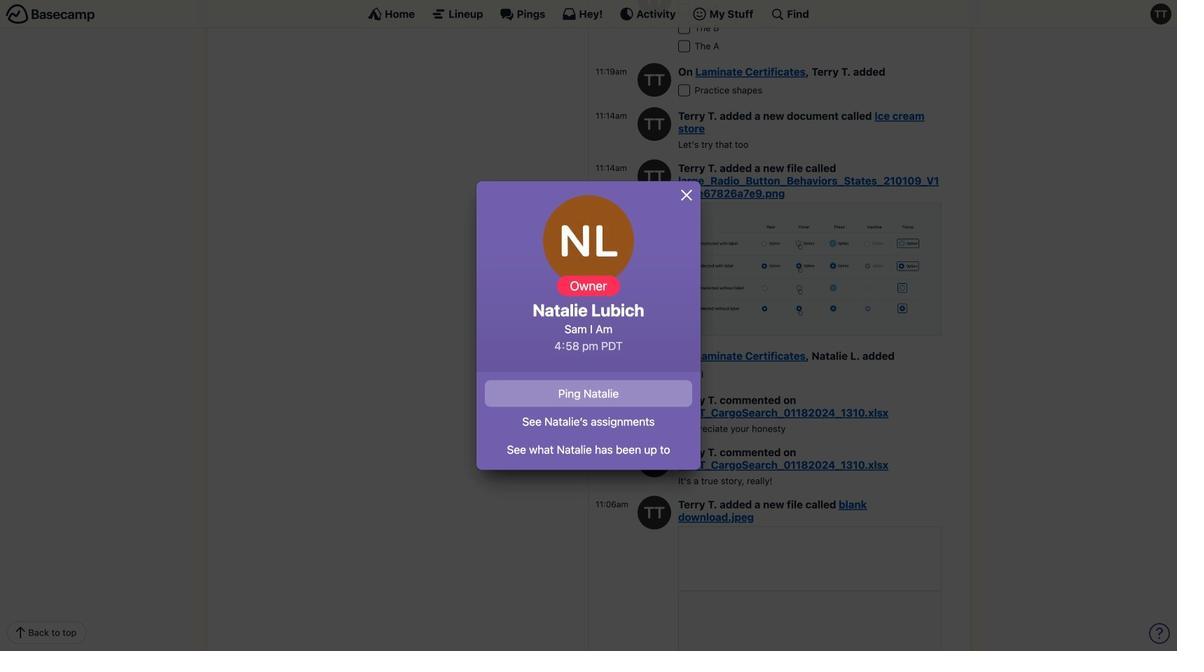 Task type: describe. For each thing, give the bounding box(es) containing it.
keyboard shortcut: ⌘ + / image
[[771, 7, 785, 21]]

natalie lubich image
[[638, 347, 672, 381]]

2 11:14am element from the top
[[596, 163, 627, 173]]

terry turtle image for 11:09am "element"
[[638, 391, 672, 425]]

terry turtle image for the 11:06am element
[[638, 496, 672, 530]]

1 11:14am element from the top
[[596, 111, 627, 121]]

switch accounts image
[[6, 4, 95, 25]]

terry turtle image for 1st 11:14am element from the bottom of the page
[[638, 159, 672, 193]]

11:08am element
[[596, 447, 629, 457]]



Task type: locate. For each thing, give the bounding box(es) containing it.
1 vertical spatial terry turtle image
[[638, 391, 672, 425]]

11:12am element
[[596, 351, 627, 361]]

11:06am element
[[596, 500, 629, 509]]

0 vertical spatial terry turtle image
[[638, 159, 672, 193]]

terry turtle image
[[1151, 4, 1172, 25], [638, 63, 672, 97], [638, 107, 672, 141], [638, 444, 672, 477]]

11:09am element
[[596, 395, 629, 405]]

natalie lubich image
[[543, 195, 634, 286], [543, 195, 634, 286]]

main element
[[0, 0, 1178, 28]]

11:19am element
[[596, 67, 627, 77]]

2 terry turtle image from the top
[[638, 391, 672, 425]]

1 terry turtle image from the top
[[638, 159, 672, 193]]

terry turtle image
[[638, 159, 672, 193], [638, 391, 672, 425], [638, 496, 672, 530]]

1 vertical spatial 11:14am element
[[596, 163, 627, 173]]

11:14am element
[[596, 111, 627, 121], [596, 163, 627, 173]]

2 vertical spatial terry turtle image
[[638, 496, 672, 530]]

0 vertical spatial 11:14am element
[[596, 111, 627, 121]]

3 terry turtle image from the top
[[638, 496, 672, 530]]



Task type: vqa. For each thing, say whether or not it's contained in the screenshot.
first '11:14am' Element
yes



